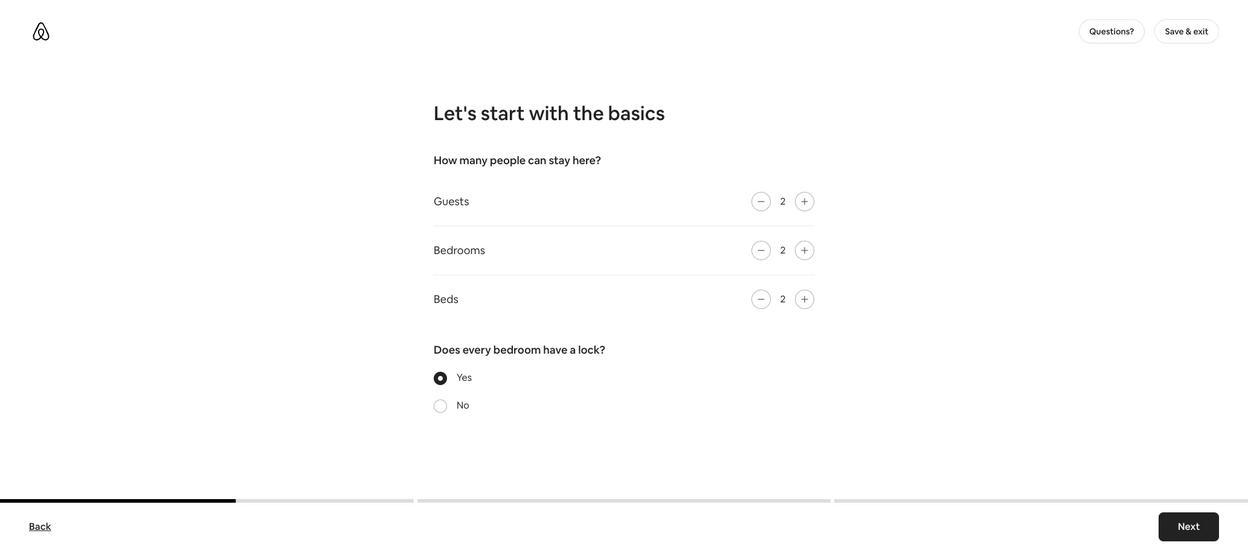 Task type: describe. For each thing, give the bounding box(es) containing it.
yes
[[457, 371, 472, 384]]

many
[[460, 153, 488, 167]]

how
[[434, 153, 457, 167]]

every
[[463, 343, 491, 357]]

bedroom
[[493, 343, 541, 357]]

2 for guests
[[780, 195, 786, 208]]

Yes radio
[[434, 372, 447, 385]]

guests
[[434, 194, 469, 208]]

save & exit button
[[1155, 19, 1219, 43]]

beds
[[434, 292, 458, 306]]

save
[[1165, 26, 1184, 37]]

how many people can stay here?
[[434, 153, 601, 167]]

No radio
[[434, 400, 447, 413]]

save & exit
[[1165, 26, 1209, 37]]

let's start with the basics
[[434, 101, 665, 125]]

with
[[529, 101, 569, 125]]

does every bedroom have a lock? option group
[[434, 367, 814, 429]]

questions?
[[1089, 26, 1134, 37]]

does
[[434, 343, 460, 357]]

let's
[[434, 101, 477, 125]]

people
[[490, 153, 526, 167]]

a
[[570, 343, 576, 357]]

lock?
[[578, 343, 605, 357]]



Task type: vqa. For each thing, say whether or not it's contained in the screenshot.
2nd '2' from the bottom of the page
yes



Task type: locate. For each thing, give the bounding box(es) containing it.
2 vertical spatial 2
[[780, 293, 786, 305]]

2 2 from the top
[[780, 244, 786, 256]]

back button
[[23, 515, 57, 539]]

2 for bedrooms
[[780, 244, 786, 256]]

next
[[1178, 521, 1200, 533]]

bedrooms
[[434, 243, 485, 257]]

1 2 from the top
[[780, 195, 786, 208]]

stay
[[549, 153, 570, 167]]

basics
[[608, 101, 665, 125]]

no
[[457, 399, 469, 412]]

1 vertical spatial 2
[[780, 244, 786, 256]]

does every bedroom have a lock?
[[434, 343, 605, 357]]

questions? button
[[1079, 19, 1145, 43]]

&
[[1186, 26, 1192, 37]]

start
[[481, 101, 525, 125]]

next button
[[1159, 513, 1219, 542]]

0 vertical spatial 2
[[780, 195, 786, 208]]

2 for beds
[[780, 293, 786, 305]]

back
[[29, 521, 51, 533]]

here?
[[573, 153, 601, 167]]

2
[[780, 195, 786, 208], [780, 244, 786, 256], [780, 293, 786, 305]]

3 2 from the top
[[780, 293, 786, 305]]

can
[[528, 153, 547, 167]]

the
[[573, 101, 604, 125]]

exit
[[1193, 26, 1209, 37]]

have
[[543, 343, 568, 357]]



